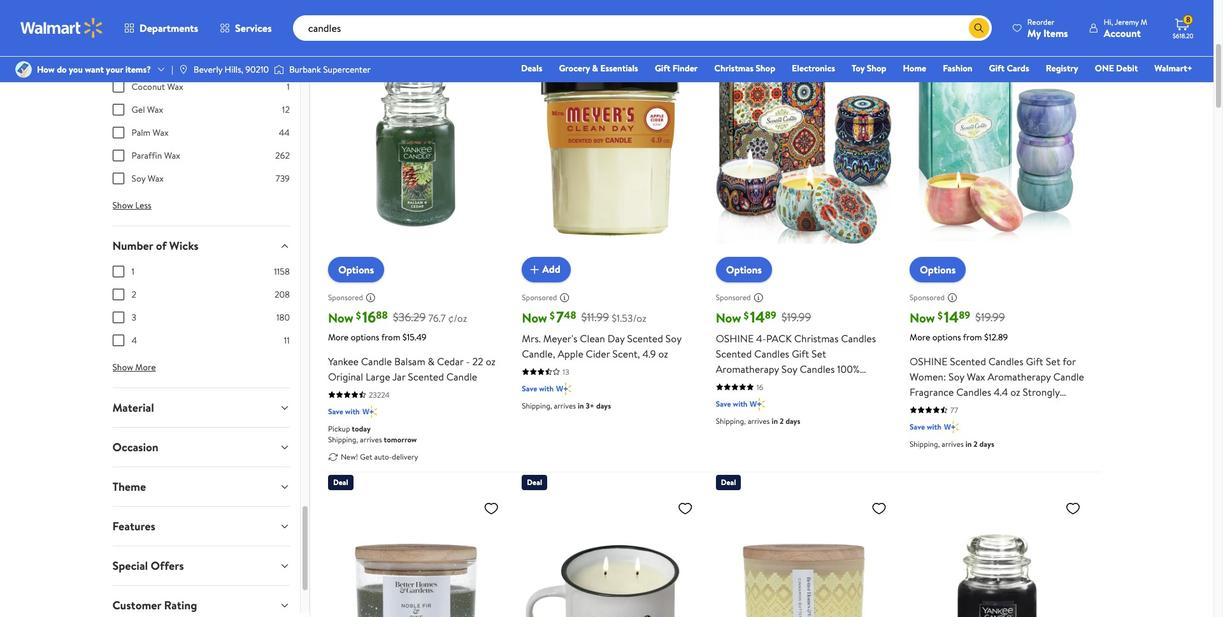 Task type: vqa. For each thing, say whether or not it's contained in the screenshot.
Walmart+ Assist at the left top of the page
no



Task type: locate. For each thing, give the bounding box(es) containing it.
0 horizontal spatial 89
[[765, 308, 777, 322]]

wax for soy wax
[[148, 172, 164, 185]]

1 horizontal spatial $19.99
[[976, 309, 1006, 325]]

scented up natural
[[716, 347, 752, 361]]

jeremy
[[1115, 16, 1140, 27]]

candle up large at the left of the page
[[361, 354, 392, 368]]

for right oils
[[1017, 400, 1030, 414]]

0 vertical spatial 16
[[363, 306, 376, 327]]

0 horizontal spatial in
[[578, 400, 584, 411]]

grocery & essentials
[[559, 62, 639, 75]]

1
[[287, 80, 290, 93], [132, 265, 135, 278]]

more up women:
[[910, 331, 931, 343]]

wax
[[167, 80, 183, 93], [147, 103, 163, 116], [153, 126, 169, 139], [164, 149, 180, 162], [148, 172, 164, 185], [968, 370, 986, 384]]

0 horizontal spatial stress
[[716, 392, 743, 407]]

days down 'halloween'
[[980, 438, 995, 449]]

2 horizontal spatial candle
[[1054, 370, 1085, 384]]

walmart plus image
[[751, 398, 766, 410], [363, 405, 378, 418], [945, 421, 960, 433]]

 image right 90210
[[274, 63, 284, 76]]

2 $19.99 from the left
[[976, 309, 1006, 325]]

oshine
[[716, 331, 754, 345], [910, 354, 948, 368]]

0 horizontal spatial 4.4
[[770, 377, 784, 391]]

 image for burbank
[[274, 63, 284, 76]]

save left 'halloween'
[[910, 421, 926, 432]]

1 horizontal spatial options
[[933, 331, 962, 343]]

0 horizontal spatial 16
[[363, 306, 376, 327]]

 image
[[15, 61, 32, 78], [274, 63, 284, 76], [178, 64, 189, 75]]

set inside now $ 14 89 $19.99 oshine 4-pack christmas candles scented candles gift set aromatherapy soy candles 100% natural soy 4.4 oz strongly fragrance stress relief for mother's day,valentine's day,birthday,anniversary
[[812, 347, 827, 361]]

set inside 'oshine scented candles gift set for women: soy wax aromatherapy candle fragrance candles 4.4 oz strongly fragrance essential oils for stress relief halloween christmas birthday mother's day'
[[1047, 354, 1061, 368]]

3 options link from the left
[[910, 257, 967, 282]]

0 vertical spatial 2
[[132, 288, 136, 301]]

$15.49
[[403, 331, 427, 343]]

2 vertical spatial days
[[980, 438, 995, 449]]

candles
[[842, 331, 877, 345], [755, 347, 790, 361], [989, 354, 1024, 368], [800, 362, 835, 376], [957, 385, 992, 399]]

0 horizontal spatial oshine
[[716, 331, 754, 345]]

walmart image
[[20, 18, 103, 38]]

& inside "yankee candle balsam & cedar - 22 oz original large jar scented candle"
[[428, 354, 435, 368]]

days right day,valentine's
[[786, 415, 801, 426]]

4.4
[[770, 377, 784, 391], [994, 385, 1009, 399]]

get
[[360, 451, 373, 462]]

special offers button
[[102, 546, 300, 585]]

wax up essential
[[968, 370, 986, 384]]

mother's up day,birthday,anniversary
[[789, 392, 828, 407]]

oshine scented candles gift set for women: soy wax aromatherapy candle fragrance candles 4.4 oz strongly fragrance essential oils for stress relief halloween christmas birthday mother's day
[[910, 354, 1085, 445]]

2 options from the left
[[933, 331, 962, 343]]

1 horizontal spatial options link
[[716, 257, 773, 282]]

add to favorites list, yankee candle balsam & cedar - 22 oz original large jar scented candle image
[[484, 39, 499, 55]]

more up yankee
[[328, 331, 349, 343]]

save left walmart plus image
[[522, 383, 538, 394]]

christmas shop link
[[709, 61, 782, 75]]

hills,
[[225, 63, 244, 76]]

14 inside now $ 14 89 $19.99 oshine 4-pack christmas candles scented candles gift set aromatherapy soy candles 100% natural soy 4.4 oz strongly fragrance stress relief for mother's day,valentine's day,birthday,anniversary
[[751, 306, 765, 327]]

do
[[57, 63, 67, 76]]

occasion button
[[102, 428, 300, 467]]

2 horizontal spatial walmart plus image
[[945, 421, 960, 433]]

add to favorites list, mainstays reusable 13oz peace on earth mug scented candle, vanilla image
[[678, 500, 693, 516]]

0 horizontal spatial options
[[338, 262, 374, 276]]

4.4 up day,valentine's
[[770, 377, 784, 391]]

natural
[[716, 377, 749, 391]]

1 options from the left
[[351, 331, 380, 343]]

89 inside now $ 14 89 $19.99 oshine 4-pack christmas candles scented candles gift set aromatherapy soy candles 100% natural soy 4.4 oz strongly fragrance stress relief for mother's day,valentine's day,birthday,anniversary
[[765, 308, 777, 322]]

supercenter
[[323, 63, 371, 76]]

0 vertical spatial show
[[113, 199, 133, 212]]

add
[[543, 262, 561, 276]]

2 sponsored from the left
[[522, 292, 557, 303]]

with up today
[[345, 406, 360, 417]]

2 horizontal spatial options link
[[910, 257, 967, 282]]

one debit
[[1096, 62, 1139, 75]]

 image left how on the left top
[[15, 61, 32, 78]]

stress inside 'oshine scented candles gift set for women: soy wax aromatherapy candle fragrance candles 4.4 oz strongly fragrance essential oils for stress relief halloween christmas birthday mother's day'
[[1033, 400, 1060, 414]]

show more
[[113, 361, 156, 374]]

stress down natural
[[716, 392, 743, 407]]

2 89 from the left
[[960, 308, 971, 322]]

in for 7
[[578, 400, 584, 411]]

options link
[[328, 257, 384, 282], [716, 257, 773, 282], [910, 257, 967, 282]]

0 vertical spatial 1
[[287, 80, 290, 93]]

1 horizontal spatial 2
[[780, 415, 784, 426]]

0 vertical spatial oshine
[[716, 331, 754, 345]]

2 $ from the left
[[550, 308, 555, 322]]

soy inside candle wax type group
[[132, 172, 146, 185]]

women:
[[910, 370, 947, 384]]

2 horizontal spatial options
[[921, 262, 956, 276]]

2 from from the left
[[964, 331, 983, 343]]

wax down paraffin wax
[[148, 172, 164, 185]]

sponsored for mrs. meyer's clean day scented soy candle, apple cider scent, 4.9 oz
[[522, 292, 557, 303]]

1 deal from the left
[[333, 477, 348, 487]]

1 14 from the left
[[751, 306, 765, 327]]

1 from from the left
[[382, 331, 401, 343]]

ad disclaimer and feedback image up 'now $ 16 88 $36.29 76.7 ¢/oz more options from $15.49'
[[366, 292, 376, 303]]

0 horizontal spatial more
[[135, 361, 156, 374]]

1 horizontal spatial deal
[[527, 477, 543, 487]]

0 horizontal spatial ad disclaimer and feedback image
[[366, 292, 376, 303]]

search icon image
[[975, 23, 985, 33]]

gift cards link
[[984, 61, 1036, 75]]

sponsored for more options from $12.89
[[910, 292, 945, 303]]

2 now from the left
[[522, 309, 548, 326]]

1 vertical spatial days
[[786, 415, 801, 426]]

home link
[[898, 61, 933, 75]]

apple
[[558, 347, 584, 361]]

finder
[[673, 62, 698, 75]]

christmas inside now $ 14 89 $19.99 oshine 4-pack christmas candles scented candles gift set aromatherapy soy candles 100% natural soy 4.4 oz strongly fragrance stress relief for mother's day,valentine's day,birthday,anniversary
[[795, 331, 839, 345]]

$19.99 up $12.89 on the right of the page
[[976, 309, 1006, 325]]

days right 3+
[[597, 400, 611, 411]]

0 horizontal spatial options link
[[328, 257, 384, 282]]

1 horizontal spatial in
[[772, 415, 778, 426]]

0 horizontal spatial day
[[608, 331, 625, 345]]

scented up 4.9
[[628, 331, 664, 345]]

shipping, down candle,
[[522, 400, 552, 411]]

1 horizontal spatial for
[[1017, 400, 1030, 414]]

89 for now $ 14 89 $19.99 oshine 4-pack christmas candles scented candles gift set aromatherapy soy candles 100% natural soy 4.4 oz strongly fragrance stress relief for mother's day,valentine's day,birthday,anniversary
[[765, 308, 777, 322]]

$19.99 up "pack"
[[782, 309, 812, 325]]

candles down "pack"
[[755, 347, 790, 361]]

birthday
[[1034, 415, 1071, 429]]

one debit link
[[1090, 61, 1145, 75]]

more down '4'
[[135, 361, 156, 374]]

items
[[1044, 26, 1069, 40]]

occasion tab
[[102, 428, 300, 467]]

relief inside 'oshine scented candles gift set for women: soy wax aromatherapy candle fragrance candles 4.4 oz strongly fragrance essential oils for stress relief halloween christmas birthday mother's day'
[[910, 415, 936, 429]]

2 vertical spatial 2
[[974, 438, 978, 449]]

2 show from the top
[[113, 361, 133, 374]]

day inside "now $ 7 48 $11.99 $1.53/oz mrs. meyer's clean day scented soy candle, apple cider scent, 4.9 oz"
[[608, 331, 625, 345]]

candles left the 100%
[[800, 362, 835, 376]]

1 shop from the left
[[756, 62, 776, 75]]

for inside now $ 14 89 $19.99 oshine 4-pack christmas candles scented candles gift set aromatherapy soy candles 100% natural soy 4.4 oz strongly fragrance stress relief for mother's day,valentine's day,birthday,anniversary
[[773, 392, 786, 407]]

now
[[328, 309, 354, 326], [522, 309, 548, 326], [716, 309, 742, 326], [910, 309, 936, 326]]

& left cedar at the bottom left
[[428, 354, 435, 368]]

walmart plus image down 77
[[945, 421, 960, 433]]

77
[[951, 405, 959, 415]]

1 show from the top
[[113, 199, 133, 212]]

1 horizontal spatial options
[[727, 262, 762, 276]]

ad disclaimer and feedback image for 14
[[948, 292, 958, 303]]

now inside now $ 14 89 $19.99 oshine 4-pack christmas candles scented candles gift set aromatherapy soy candles 100% natural soy 4.4 oz strongly fragrance stress relief for mother's day,valentine's day,birthday,anniversary
[[716, 309, 742, 326]]

3 now from the left
[[716, 309, 742, 326]]

now for now $ 7 48 $11.99 $1.53/oz mrs. meyer's clean day scented soy candle, apple cider scent, 4.9 oz
[[522, 309, 548, 326]]

1 horizontal spatial day
[[952, 431, 969, 445]]

1 ad disclaimer and feedback image from the left
[[560, 292, 570, 303]]

& right grocery
[[593, 62, 599, 75]]

arrives down 'halloween'
[[942, 438, 964, 449]]

-
[[466, 354, 470, 368]]

mainstays reusable 13oz peace on earth mug scented candle, vanilla image
[[522, 495, 698, 617]]

90210
[[246, 63, 269, 76]]

ad disclaimer and feedback image up 48
[[560, 292, 570, 303]]

save with for walmart plus image
[[522, 383, 554, 394]]

yankee candle balsam & cedar - 22 oz original large jar scented candle image
[[328, 34, 504, 272]]

relief
[[745, 392, 771, 407], [910, 415, 936, 429]]

2 horizontal spatial more
[[910, 331, 931, 343]]

ad disclaimer and feedback image up 4-
[[754, 292, 764, 303]]

options for oshine 4-pack christmas candles scented candles gift set aromatherapy soy candles 100% natural soy 4.4 oz strongly fragrance stress relief for mother's day,valentine's day,birthday,anniversary
[[727, 262, 762, 276]]

0 horizontal spatial set
[[812, 347, 827, 361]]

0 horizontal spatial 14
[[751, 306, 765, 327]]

wax right gel
[[147, 103, 163, 116]]

0 horizontal spatial shipping, arrives in 2 days
[[716, 415, 801, 426]]

oshine left 4-
[[716, 331, 754, 345]]

strongly
[[799, 377, 836, 391], [1024, 385, 1061, 399]]

None checkbox
[[113, 104, 124, 115], [113, 150, 124, 161], [113, 266, 124, 277], [113, 335, 124, 346], [113, 104, 124, 115], [113, 150, 124, 161], [113, 266, 124, 277], [113, 335, 124, 346]]

scented down balsam
[[408, 370, 444, 384]]

1 vertical spatial christmas
[[795, 331, 839, 345]]

7
[[557, 306, 564, 327]]

89 inside now $ 14 89 $19.99 more options from $12.89
[[960, 308, 971, 322]]

2 vertical spatial christmas
[[987, 415, 1032, 429]]

4 $ from the left
[[938, 308, 943, 322]]

with
[[539, 383, 554, 394], [733, 398, 748, 409], [345, 406, 360, 417], [928, 421, 942, 432]]

soy
[[132, 172, 146, 185], [666, 331, 682, 345], [782, 362, 798, 376], [949, 370, 965, 384], [752, 377, 767, 391]]

walmart plus image up today
[[363, 405, 378, 418]]

$ inside "now $ 7 48 $11.99 $1.53/oz mrs. meyer's clean day scented soy candle, apple cider scent, 4.9 oz"
[[550, 308, 555, 322]]

arrives inside pickup today shipping, arrives tomorrow
[[360, 434, 382, 445]]

registry link
[[1041, 61, 1085, 75]]

customer rating
[[113, 597, 197, 613]]

1 inside number of wicks group
[[132, 265, 135, 278]]

1 vertical spatial relief
[[910, 415, 936, 429]]

1 now from the left
[[328, 309, 354, 326]]

1 vertical spatial day
[[952, 431, 969, 445]]

for
[[1064, 354, 1077, 368], [773, 392, 786, 407], [1017, 400, 1030, 414]]

more
[[328, 331, 349, 343], [910, 331, 931, 343], [135, 361, 156, 374]]

2 inside number of wicks group
[[132, 288, 136, 301]]

0 vertical spatial christmas
[[715, 62, 754, 75]]

ad disclaimer and feedback image up now $ 14 89 $19.99 more options from $12.89
[[948, 292, 958, 303]]

add to favorites list, mrs. meyer's clean day scented soy candle, apple cider scent, 4.9 oz image
[[678, 39, 693, 55]]

electronics
[[792, 62, 836, 75]]

fragrance
[[838, 377, 883, 391], [910, 385, 955, 399], [910, 400, 955, 414]]

services
[[235, 21, 272, 35]]

save with left walmart plus image
[[522, 383, 554, 394]]

add to favorites list, oshine scented candles gift set for women: soy wax aromatherapy candle fragrance candles 4.4 oz strongly fragrance essential oils for stress relief halloween christmas birthday mother's day image
[[1066, 39, 1081, 55]]

0 vertical spatial in
[[578, 400, 584, 411]]

options link for oshine 4-pack christmas candles scented candles gift set aromatherapy soy candles 100% natural soy 4.4 oz strongly fragrance stress relief for mother's day,valentine's day,birthday,anniversary
[[716, 257, 773, 282]]

3 sponsored from the left
[[716, 292, 751, 303]]

0 horizontal spatial &
[[428, 354, 435, 368]]

aromatherapy up natural
[[716, 362, 780, 376]]

christmas right "pack"
[[795, 331, 839, 345]]

candle up the birthday
[[1054, 370, 1085, 384]]

$ inside 'now $ 16 88 $36.29 76.7 ¢/oz more options from $15.49'
[[356, 308, 361, 322]]

1 vertical spatial mother's
[[910, 431, 949, 445]]

now inside "now $ 7 48 $11.99 $1.53/oz mrs. meyer's clean day scented soy candle, apple cider scent, 4.9 oz"
[[522, 309, 548, 326]]

save
[[522, 383, 538, 394], [716, 398, 732, 409], [328, 406, 344, 417], [910, 421, 926, 432]]

$19.99
[[782, 309, 812, 325], [976, 309, 1006, 325]]

shipping, arrives in 2 days down 'halloween'
[[910, 438, 995, 449]]

save with for 16 walmart plus icon
[[328, 406, 360, 417]]

candles down $12.89 on the right of the page
[[989, 354, 1024, 368]]

wax right the palm
[[153, 126, 169, 139]]

1 $ from the left
[[356, 308, 361, 322]]

relief inside now $ 14 89 $19.99 oshine 4-pack christmas candles scented candles gift set aromatherapy soy candles 100% natural soy 4.4 oz strongly fragrance stress relief for mother's day,valentine's day,birthday,anniversary
[[745, 392, 771, 407]]

1 horizontal spatial stress
[[1033, 400, 1060, 414]]

2 options link from the left
[[716, 257, 773, 282]]

3 deal from the left
[[721, 477, 737, 487]]

shipping, up new!
[[328, 434, 358, 445]]

walmart plus image for 14
[[945, 421, 960, 433]]

delivery
[[392, 451, 419, 462]]

better homes & gardens cinnamon buttercream scented 2-wick printed jar candle, 12 oz image
[[716, 495, 893, 617]]

shop left electronics
[[756, 62, 776, 75]]

oz right 4.9
[[659, 347, 669, 361]]

theme tab
[[102, 467, 300, 506]]

fragrance inside now $ 14 89 $19.99 oshine 4-pack christmas candles scented candles gift set aromatherapy soy candles 100% natural soy 4.4 oz strongly fragrance stress relief for mother's day,valentine's day,birthday,anniversary
[[838, 377, 883, 391]]

2 horizontal spatial christmas
[[987, 415, 1032, 429]]

1 horizontal spatial 1
[[287, 80, 290, 93]]

0 horizontal spatial aromatherapy
[[716, 362, 780, 376]]

2 options from the left
[[727, 262, 762, 276]]

1 horizontal spatial 14
[[945, 306, 960, 327]]

now $ 14 89 $19.99 more options from $12.89
[[910, 306, 1009, 343]]

save with down natural
[[716, 398, 748, 409]]

relief up day,valentine's
[[745, 392, 771, 407]]

2 14 from the left
[[945, 306, 960, 327]]

shipping, inside pickup today shipping, arrives tomorrow
[[328, 434, 358, 445]]

wax inside 'oshine scented candles gift set for women: soy wax aromatherapy candle fragrance candles 4.4 oz strongly fragrance essential oils for stress relief halloween christmas birthday mother's day'
[[968, 370, 986, 384]]

180
[[277, 311, 290, 324]]

features
[[113, 518, 155, 534]]

special offers
[[113, 558, 184, 574]]

2 ad disclaimer and feedback image from the left
[[754, 292, 764, 303]]

2 horizontal spatial in
[[966, 438, 972, 449]]

oz up oils
[[1011, 385, 1021, 399]]

oz right 22
[[486, 354, 496, 368]]

oz down "pack"
[[787, 377, 797, 391]]

14 for now $ 14 89 $19.99 more options from $12.89
[[945, 306, 960, 327]]

1 sponsored from the left
[[328, 292, 363, 303]]

from left $15.49
[[382, 331, 401, 343]]

16
[[363, 306, 376, 327], [757, 382, 764, 392]]

shipping, arrives in 2 days down natural
[[716, 415, 801, 426]]

 image for how
[[15, 61, 32, 78]]

16 left $36.29
[[363, 306, 376, 327]]

oshine up women:
[[910, 354, 948, 368]]

wax for palm wax
[[153, 126, 169, 139]]

fashion
[[944, 62, 973, 75]]

3 $ from the left
[[744, 308, 749, 322]]

1 vertical spatial 2
[[780, 415, 784, 426]]

0 horizontal spatial $19.99
[[782, 309, 812, 325]]

ad disclaimer and feedback image for 16
[[366, 292, 376, 303]]

wax right paraffin in the top left of the page
[[164, 149, 180, 162]]

4 sponsored from the left
[[910, 292, 945, 303]]

days for 14
[[786, 415, 801, 426]]

1 horizontal spatial  image
[[178, 64, 189, 75]]

0 horizontal spatial 1
[[132, 265, 135, 278]]

0 horizontal spatial days
[[597, 400, 611, 411]]

1 horizontal spatial shipping, arrives in 2 days
[[910, 438, 995, 449]]

$19.99 for now $ 14 89 $19.99 oshine 4-pack christmas candles scented candles gift set aromatherapy soy candles 100% natural soy 4.4 oz strongly fragrance stress relief for mother's day,valentine's day,birthday,anniversary
[[782, 309, 812, 325]]

day inside 'oshine scented candles gift set for women: soy wax aromatherapy candle fragrance candles 4.4 oz strongly fragrance essential oils for stress relief halloween christmas birthday mother's day'
[[952, 431, 969, 445]]

mother's down 'halloween'
[[910, 431, 949, 445]]

show inside show more button
[[113, 361, 133, 374]]

0 horizontal spatial ad disclaimer and feedback image
[[560, 292, 570, 303]]

4.4 up oils
[[994, 385, 1009, 399]]

reorder
[[1028, 16, 1055, 27]]

0 horizontal spatial  image
[[15, 61, 32, 78]]

0 horizontal spatial deal
[[333, 477, 348, 487]]

1 horizontal spatial ad disclaimer and feedback image
[[754, 292, 764, 303]]

shop right toy
[[867, 62, 887, 75]]

save with up 'pickup'
[[328, 406, 360, 417]]

for up day,birthday,anniversary
[[773, 392, 786, 407]]

scented
[[628, 331, 664, 345], [716, 347, 752, 361], [951, 354, 987, 368], [408, 370, 444, 384]]

scented down $12.89 on the right of the page
[[951, 354, 987, 368]]

from left $12.89 on the right of the page
[[964, 331, 983, 343]]

christmas right finder
[[715, 62, 754, 75]]

2 horizontal spatial deal
[[721, 477, 737, 487]]

$19.99 inside now $ 14 89 $19.99 oshine 4-pack christmas candles scented candles gift set aromatherapy soy candles 100% natural soy 4.4 oz strongly fragrance stress relief for mother's day,valentine's day,birthday,anniversary
[[782, 309, 812, 325]]

options link for more options from $12.89
[[910, 257, 967, 282]]

0 horizontal spatial from
[[382, 331, 401, 343]]

1 vertical spatial in
[[772, 415, 778, 426]]

$19.99 inside now $ 14 89 $19.99 more options from $12.89
[[976, 309, 1006, 325]]

add to favorites list, better homes & gardens 12oz noble fir & pine scented 2-wick snow glass jar candle image
[[484, 500, 499, 516]]

better homes & gardens 12oz noble fir & pine scented 2-wick snow glass jar candle image
[[328, 495, 504, 617]]

with left walmart plus image
[[539, 383, 554, 394]]

ad disclaimer and feedback image
[[366, 292, 376, 303], [754, 292, 764, 303]]

1 horizontal spatial 4.4
[[994, 385, 1009, 399]]

options
[[351, 331, 380, 343], [933, 331, 962, 343]]

2 shop from the left
[[867, 62, 887, 75]]

relief left 77
[[910, 415, 936, 429]]

number
[[113, 238, 153, 254]]

wax for paraffin wax
[[164, 149, 180, 162]]

options down 88
[[351, 331, 380, 343]]

0 horizontal spatial walmart plus image
[[363, 405, 378, 418]]

walmart plus image up day,birthday,anniversary
[[751, 398, 766, 410]]

days for 7
[[597, 400, 611, 411]]

$ inside now $ 14 89 $19.99 oshine 4-pack christmas candles scented candles gift set aromatherapy soy candles 100% natural soy 4.4 oz strongly fragrance stress relief for mother's day,valentine's day,birthday,anniversary
[[744, 308, 749, 322]]

walmart plus image for 16
[[363, 405, 378, 418]]

Search search field
[[293, 15, 992, 41]]

1 horizontal spatial mother's
[[910, 431, 949, 445]]

save with
[[522, 383, 554, 394], [716, 398, 748, 409], [328, 406, 360, 417], [910, 421, 942, 432]]

days
[[597, 400, 611, 411], [786, 415, 801, 426], [980, 438, 995, 449]]

wax for coconut wax
[[167, 80, 183, 93]]

1 horizontal spatial oshine
[[910, 354, 948, 368]]

0 horizontal spatial christmas
[[715, 62, 754, 75]]

number of wicks
[[113, 238, 199, 254]]

1 horizontal spatial days
[[786, 415, 801, 426]]

1 vertical spatial &
[[428, 354, 435, 368]]

None checkbox
[[113, 81, 124, 92], [113, 127, 124, 138], [113, 173, 124, 184], [113, 289, 124, 300], [113, 312, 124, 323], [113, 81, 124, 92], [113, 127, 124, 138], [113, 173, 124, 184], [113, 289, 124, 300], [113, 312, 124, 323]]

day down 'halloween'
[[952, 431, 969, 445]]

$11.99
[[582, 309, 610, 325]]

m
[[1142, 16, 1148, 27]]

0 horizontal spatial mother's
[[789, 392, 828, 407]]

0 horizontal spatial relief
[[745, 392, 771, 407]]

1 options link from the left
[[328, 257, 384, 282]]

gift down "pack"
[[792, 347, 810, 361]]

customer rating tab
[[102, 586, 300, 617]]

gift cards
[[990, 62, 1030, 75]]

oz inside now $ 14 89 $19.99 oshine 4-pack christmas candles scented candles gift set aromatherapy soy candles 100% natural soy 4.4 oz strongly fragrance stress relief for mother's day,valentine's day,birthday,anniversary
[[787, 377, 797, 391]]

stress up the birthday
[[1033, 400, 1060, 414]]

$ inside now $ 14 89 $19.99 more options from $12.89
[[938, 308, 943, 322]]

1 horizontal spatial strongly
[[1024, 385, 1061, 399]]

christmas down oils
[[987, 415, 1032, 429]]

1 $19.99 from the left
[[782, 309, 812, 325]]

14 inside now $ 14 89 $19.99 more options from $12.89
[[945, 306, 960, 327]]

3
[[132, 311, 136, 324]]

2 horizontal spatial  image
[[274, 63, 284, 76]]

0 horizontal spatial shop
[[756, 62, 776, 75]]

show for show more
[[113, 361, 133, 374]]

 image right |
[[178, 64, 189, 75]]

1 horizontal spatial set
[[1047, 354, 1061, 368]]

candle inside 'oshine scented candles gift set for women: soy wax aromatherapy candle fragrance candles 4.4 oz strongly fragrance essential oils for stress relief halloween christmas birthday mother's day'
[[1054, 370, 1085, 384]]

8
[[1187, 14, 1191, 25]]

for up the birthday
[[1064, 354, 1077, 368]]

1 horizontal spatial from
[[964, 331, 983, 343]]

0 horizontal spatial 2
[[132, 288, 136, 301]]

1 options from the left
[[338, 262, 374, 276]]

1 vertical spatial show
[[113, 361, 133, 374]]

1 horizontal spatial ad disclaimer and feedback image
[[948, 292, 958, 303]]

3 options from the left
[[921, 262, 956, 276]]

89
[[765, 308, 777, 322], [960, 308, 971, 322]]

1 vertical spatial shipping, arrives in 2 days
[[910, 438, 995, 449]]

1 vertical spatial oshine
[[910, 354, 948, 368]]

from inside now $ 14 89 $19.99 more options from $12.89
[[964, 331, 983, 343]]

day up scent,
[[608, 331, 625, 345]]

christmas
[[715, 62, 754, 75], [795, 331, 839, 345], [987, 415, 1032, 429]]

16 right natural
[[757, 382, 764, 392]]

2
[[132, 288, 136, 301], [780, 415, 784, 426], [974, 438, 978, 449]]

show inside show less button
[[113, 199, 133, 212]]

4 now from the left
[[910, 309, 936, 326]]

2 vertical spatial in
[[966, 438, 972, 449]]

2 deal from the left
[[527, 477, 543, 487]]

departments
[[140, 21, 198, 35]]

candle down -
[[447, 370, 478, 384]]

1 ad disclaimer and feedback image from the left
[[366, 292, 376, 303]]

gift up the birthday
[[1027, 354, 1044, 368]]

shipping, arrives in 3+ days
[[522, 400, 611, 411]]

now inside now $ 14 89 $19.99 more options from $12.89
[[910, 309, 936, 326]]

ad disclaimer and feedback image for 14
[[754, 292, 764, 303]]

scent,
[[613, 347, 640, 361]]

$19.99 for now $ 14 89 $19.99 more options from $12.89
[[976, 309, 1006, 325]]

oshine inside now $ 14 89 $19.99 oshine 4-pack christmas candles scented candles gift set aromatherapy soy candles 100% natural soy 4.4 oz strongly fragrance stress relief for mother's day,valentine's day,birthday,anniversary
[[716, 331, 754, 345]]

now inside 'now $ 16 88 $36.29 76.7 ¢/oz more options from $15.49'
[[328, 309, 354, 326]]

options up women:
[[933, 331, 962, 343]]

ad disclaimer and feedback image
[[560, 292, 570, 303], [948, 292, 958, 303]]

1 horizontal spatial christmas
[[795, 331, 839, 345]]

1 down 'number' at the top left
[[132, 265, 135, 278]]

aromatherapy up oils
[[988, 370, 1052, 384]]

1 vertical spatial 16
[[757, 382, 764, 392]]

add to favorites list, oshine 4-pack christmas candles scented candles gift set aromatherapy soy candles 100% natural soy 4.4 oz strongly fragrance stress relief for mother's day,valentine's day,birthday,anniversary image
[[872, 39, 887, 55]]

options for more options from $12.89
[[921, 262, 956, 276]]

oshine inside 'oshine scented candles gift set for women: soy wax aromatherapy candle fragrance candles 4.4 oz strongly fragrance essential oils for stress relief halloween christmas birthday mother's day'
[[910, 354, 948, 368]]

0 vertical spatial &
[[593, 62, 599, 75]]

0 horizontal spatial strongly
[[799, 377, 836, 391]]

show down '4'
[[113, 361, 133, 374]]

mother's inside now $ 14 89 $19.99 oshine 4-pack christmas candles scented candles gift set aromatherapy soy candles 100% natural soy 4.4 oz strongly fragrance stress relief for mother's day,valentine's day,birthday,anniversary
[[789, 392, 828, 407]]

0 horizontal spatial options
[[351, 331, 380, 343]]

1 89 from the left
[[765, 308, 777, 322]]

jar
[[393, 370, 406, 384]]

save with down women:
[[910, 421, 942, 432]]

sponsored
[[328, 292, 363, 303], [522, 292, 557, 303], [716, 292, 751, 303], [910, 292, 945, 303]]

0 vertical spatial mother's
[[789, 392, 828, 407]]

1 up 12
[[287, 80, 290, 93]]

1 horizontal spatial 89
[[960, 308, 971, 322]]

stress inside now $ 14 89 $19.99 oshine 4-pack christmas candles scented candles gift set aromatherapy soy candles 100% natural soy 4.4 oz strongly fragrance stress relief for mother's day,valentine's day,birthday,anniversary
[[716, 392, 743, 407]]

balsam
[[395, 354, 426, 368]]

scented inside "now $ 7 48 $11.99 $1.53/oz mrs. meyer's clean day scented soy candle, apple cider scent, 4.9 oz"
[[628, 331, 664, 345]]

$ for now $ 14 89 $19.99 more options from $12.89
[[938, 308, 943, 322]]

1 horizontal spatial aromatherapy
[[988, 370, 1052, 384]]

soy inside "now $ 7 48 $11.99 $1.53/oz mrs. meyer's clean day scented soy candle, apple cider scent, 4.9 oz"
[[666, 331, 682, 345]]

wax down |
[[167, 80, 183, 93]]

yankee
[[328, 354, 359, 368]]

show left less
[[113, 199, 133, 212]]

oz
[[659, 347, 669, 361], [486, 354, 496, 368], [787, 377, 797, 391], [1011, 385, 1021, 399]]

more inside now $ 14 89 $19.99 more options from $12.89
[[910, 331, 931, 343]]

stress
[[716, 392, 743, 407], [1033, 400, 1060, 414]]

shop for toy shop
[[867, 62, 887, 75]]

0 vertical spatial relief
[[745, 392, 771, 407]]

arrives up get
[[360, 434, 382, 445]]

2 ad disclaimer and feedback image from the left
[[948, 292, 958, 303]]



Task type: describe. For each thing, give the bounding box(es) containing it.
76.7
[[429, 311, 446, 325]]

sponsored for oshine 4-pack christmas candles scented candles gift set aromatherapy soy candles 100% natural soy 4.4 oz strongly fragrance stress relief for mother's day,valentine's day,birthday,anniversary
[[716, 292, 751, 303]]

toy shop link
[[847, 61, 893, 75]]

shipping, down 'halloween'
[[910, 438, 941, 449]]

coconut
[[132, 80, 165, 93]]

8 $618.20
[[1174, 14, 1194, 40]]

large
[[366, 370, 391, 384]]

christmas inside 'oshine scented candles gift set for women: soy wax aromatherapy candle fragrance candles 4.4 oz strongly fragrance essential oils for stress relief halloween christmas birthday mother's day'
[[987, 415, 1032, 429]]

electronics link
[[787, 61, 841, 75]]

1 horizontal spatial &
[[593, 62, 599, 75]]

more inside button
[[135, 361, 156, 374]]

you
[[69, 63, 83, 76]]

23224
[[369, 389, 390, 400]]

burbank
[[289, 63, 321, 76]]

deals link
[[516, 61, 549, 75]]

4
[[132, 334, 137, 347]]

items?
[[125, 63, 151, 76]]

gift left cards
[[990, 62, 1005, 75]]

89 for now $ 14 89 $19.99 more options from $12.89
[[960, 308, 971, 322]]

in for 14
[[772, 415, 778, 426]]

11
[[284, 334, 290, 347]]

sponsored for more options from $15.49
[[328, 292, 363, 303]]

from inside 'now $ 16 88 $36.29 76.7 ¢/oz more options from $15.49'
[[382, 331, 401, 343]]

options inside 'now $ 16 88 $36.29 76.7 ¢/oz more options from $15.49'
[[351, 331, 380, 343]]

add to favorites list, yankee candle midsummer's night - 22 oz original large jar scented candle image
[[1066, 500, 1081, 516]]

how
[[37, 63, 55, 76]]

palm wax
[[132, 126, 169, 139]]

4.4 inside 'oshine scented candles gift set for women: soy wax aromatherapy candle fragrance candles 4.4 oz strongly fragrance essential oils for stress relief halloween christmas birthday mother's day'
[[994, 385, 1009, 399]]

deal for mainstays reusable 13oz peace on earth mug scented candle, vanilla image
[[527, 477, 543, 487]]

 image for beverly
[[178, 64, 189, 75]]

oz inside 'oshine scented candles gift set for women: soy wax aromatherapy candle fragrance candles 4.4 oz strongly fragrance essential oils for stress relief halloween christmas birthday mother's day'
[[1011, 385, 1021, 399]]

essentials
[[601, 62, 639, 75]]

gift inside 'oshine scented candles gift set for women: soy wax aromatherapy candle fragrance candles 4.4 oz strongly fragrance essential oils for stress relief halloween christmas birthday mother's day'
[[1027, 354, 1044, 368]]

options link for more options from $15.49
[[328, 257, 384, 282]]

candle,
[[522, 347, 556, 361]]

save with for 14 walmart plus icon
[[910, 421, 942, 432]]

halloween
[[939, 415, 985, 429]]

reorder my items
[[1028, 16, 1069, 40]]

arrives down natural
[[748, 415, 770, 426]]

gift inside now $ 14 89 $19.99 oshine 4-pack christmas candles scented candles gift set aromatherapy soy candles 100% natural soy 4.4 oz strongly fragrance stress relief for mother's day,valentine's day,birthday,anniversary
[[792, 347, 810, 361]]

739
[[276, 172, 290, 185]]

shipping, down natural
[[716, 415, 746, 426]]

show more button
[[102, 357, 166, 377]]

gift finder link
[[650, 61, 704, 75]]

14 for now $ 14 89 $19.99 oshine 4-pack christmas candles scented candles gift set aromatherapy soy candles 100% natural soy 4.4 oz strongly fragrance stress relief for mother's day,valentine's day,birthday,anniversary
[[751, 306, 765, 327]]

toy shop
[[852, 62, 887, 75]]

cards
[[1007, 62, 1030, 75]]

clean
[[580, 331, 606, 345]]

arrives down walmart plus image
[[554, 400, 576, 411]]

material button
[[102, 388, 300, 427]]

features tab
[[102, 507, 300, 546]]

original
[[328, 370, 363, 384]]

my
[[1028, 26, 1042, 40]]

features button
[[102, 507, 300, 546]]

strongly inside 'oshine scented candles gift set for women: soy wax aromatherapy candle fragrance candles 4.4 oz strongly fragrance essential oils for stress relief halloween christmas birthday mother's day'
[[1024, 385, 1061, 399]]

deal for better homes & gardens cinnamon buttercream scented 2-wick printed jar candle, 12 oz image
[[721, 477, 737, 487]]

Walmart Site-Wide search field
[[293, 15, 992, 41]]

mrs. meyer's clean day scented soy candle, apple cider scent, 4.9 oz image
[[522, 34, 698, 272]]

now for now $ 14 89 $19.99 oshine 4-pack christmas candles scented candles gift set aromatherapy soy candles 100% natural soy 4.4 oz strongly fragrance stress relief for mother's day,valentine's day,birthday,anniversary
[[716, 309, 742, 326]]

oshine 4-pack christmas candles scented candles gift set aromatherapy soy candles 100% natural soy 4.4 oz strongly fragrance stress relief for mother's day,valentine's day,birthday,anniversary image
[[716, 34, 893, 272]]

number of wicks group
[[113, 265, 290, 357]]

now for now $ 14 89 $19.99 more options from $12.89
[[910, 309, 936, 326]]

shop for christmas shop
[[756, 62, 776, 75]]

strongly inside now $ 14 89 $19.99 oshine 4-pack christmas candles scented candles gift set aromatherapy soy candles 100% natural soy 4.4 oz strongly fragrance stress relief for mother's day,valentine's day,birthday,anniversary
[[799, 377, 836, 391]]

scented inside "yankee candle balsam & cedar - 22 oz original large jar scented candle"
[[408, 370, 444, 384]]

day,valentine's
[[716, 408, 782, 422]]

4.4 inside now $ 14 89 $19.99 oshine 4-pack christmas candles scented candles gift set aromatherapy soy candles 100% natural soy 4.4 oz strongly fragrance stress relief for mother's day,valentine's day,birthday,anniversary
[[770, 377, 784, 391]]

deals
[[521, 62, 543, 75]]

¢/oz
[[449, 311, 467, 325]]

oz inside "yankee candle balsam & cedar - 22 oz original large jar scented candle"
[[486, 354, 496, 368]]

gel wax
[[132, 103, 163, 116]]

toy
[[852, 62, 865, 75]]

auto-
[[375, 451, 392, 462]]

special
[[113, 558, 148, 574]]

scented inside now $ 14 89 $19.99 oshine 4-pack christmas candles scented candles gift set aromatherapy soy candles 100% natural soy 4.4 oz strongly fragrance stress relief for mother's day,valentine's day,birthday,anniversary
[[716, 347, 752, 361]]

mother's inside 'oshine scented candles gift set for women: soy wax aromatherapy candle fragrance candles 4.4 oz strongly fragrance essential oils for stress relief halloween christmas birthday mother's day'
[[910, 431, 949, 445]]

208
[[275, 288, 290, 301]]

with down natural
[[733, 398, 748, 409]]

$ for now $ 14 89 $19.99 oshine 4-pack christmas candles scented candles gift set aromatherapy soy candles 100% natural soy 4.4 oz strongly fragrance stress relief for mother's day,valentine's day,birthday,anniversary
[[744, 308, 749, 322]]

account
[[1105, 26, 1142, 40]]

gift left finder
[[655, 62, 671, 75]]

day,birthday,anniversary
[[716, 423, 827, 437]]

$36.29
[[393, 309, 426, 325]]

262
[[275, 149, 290, 162]]

candles up the 100%
[[842, 331, 877, 345]]

candles up essential
[[957, 385, 992, 399]]

special offers tab
[[102, 546, 300, 585]]

save with for middle walmart plus icon
[[716, 398, 748, 409]]

show for show less
[[113, 199, 133, 212]]

offers
[[151, 558, 184, 574]]

1 horizontal spatial candle
[[447, 370, 478, 384]]

show less
[[113, 199, 152, 212]]

soy inside 'oshine scented candles gift set for women: soy wax aromatherapy candle fragrance candles 4.4 oz strongly fragrance essential oils for stress relief halloween christmas birthday mother's day'
[[949, 370, 965, 384]]

save up 'pickup'
[[328, 406, 344, 417]]

with down women:
[[928, 421, 942, 432]]

options for more options from $15.49
[[338, 262, 374, 276]]

hi, jeremy m account
[[1105, 16, 1148, 40]]

candle wax type group
[[113, 34, 290, 195]]

2 horizontal spatial days
[[980, 438, 995, 449]]

0 horizontal spatial candle
[[361, 354, 392, 368]]

aromatherapy inside now $ 14 89 $19.99 oshine 4-pack christmas candles scented candles gift set aromatherapy soy candles 100% natural soy 4.4 oz strongly fragrance stress relief for mother's day,valentine's day,birthday,anniversary
[[716, 362, 780, 376]]

oz inside "now $ 7 48 $11.99 $1.53/oz mrs. meyer's clean day scented soy candle, apple cider scent, 4.9 oz"
[[659, 347, 669, 361]]

theme button
[[102, 467, 300, 506]]

now $ 16 88 $36.29 76.7 ¢/oz more options from $15.49
[[328, 306, 467, 343]]

home
[[904, 62, 927, 75]]

occasion
[[113, 439, 159, 455]]

services button
[[209, 13, 283, 43]]

add to favorites list, better homes & gardens cinnamon buttercream scented 2-wick printed jar candle, 12 oz image
[[872, 500, 887, 516]]

one
[[1096, 62, 1115, 75]]

yankee candle midsummer's night - 22 oz original large jar scented candle image
[[910, 495, 1087, 617]]

oils
[[998, 400, 1015, 414]]

now $ 14 89 $19.99 oshine 4-pack christmas candles scented candles gift set aromatherapy soy candles 100% natural soy 4.4 oz strongly fragrance stress relief for mother's day,valentine's day,birthday,anniversary
[[716, 306, 883, 437]]

wicks
[[169, 238, 199, 254]]

cider
[[586, 347, 610, 361]]

1 horizontal spatial 16
[[757, 382, 764, 392]]

new!
[[341, 451, 358, 462]]

want
[[85, 63, 104, 76]]

$1.53/oz
[[612, 311, 647, 325]]

12
[[282, 103, 290, 116]]

material tab
[[102, 388, 300, 427]]

1 inside candle wax type group
[[287, 80, 290, 93]]

wax for gel wax
[[147, 103, 163, 116]]

grocery & essentials link
[[554, 61, 644, 75]]

4-
[[757, 331, 767, 345]]

$ for now $ 7 48 $11.99 $1.53/oz mrs. meyer's clean day scented soy candle, apple cider scent, 4.9 oz
[[550, 308, 555, 322]]

ad disclaimer and feedback image for 7
[[560, 292, 570, 303]]

now for now $ 16 88 $36.29 76.7 ¢/oz more options from $15.49
[[328, 309, 354, 326]]

soy wax
[[132, 172, 164, 185]]

more inside 'now $ 16 88 $36.29 76.7 ¢/oz more options from $15.49'
[[328, 331, 349, 343]]

add button
[[522, 257, 571, 282]]

of
[[156, 238, 167, 254]]

16 inside 'now $ 16 88 $36.29 76.7 ¢/oz more options from $15.49'
[[363, 306, 376, 327]]

aromatherapy inside 'oshine scented candles gift set for women: soy wax aromatherapy candle fragrance candles 4.4 oz strongly fragrance essential oils for stress relief halloween christmas birthday mother's day'
[[988, 370, 1052, 384]]

13
[[563, 366, 570, 377]]

2 horizontal spatial for
[[1064, 354, 1077, 368]]

0 vertical spatial shipping, arrives in 2 days
[[716, 415, 801, 426]]

grocery
[[559, 62, 590, 75]]

1 horizontal spatial walmart plus image
[[751, 398, 766, 410]]

options inside now $ 14 89 $19.99 more options from $12.89
[[933, 331, 962, 343]]

scented inside 'oshine scented candles gift set for women: soy wax aromatherapy candle fragrance candles 4.4 oz strongly fragrance essential oils for stress relief halloween christmas birthday mother's day'
[[951, 354, 987, 368]]

number of wicks tab
[[102, 226, 300, 265]]

walmart plus image
[[557, 382, 572, 395]]

deal for better homes & gardens 12oz noble fir & pine scented 2-wick snow glass jar candle image at the bottom left of page
[[333, 477, 348, 487]]

departments button
[[113, 13, 209, 43]]

2 horizontal spatial 2
[[974, 438, 978, 449]]

your
[[106, 63, 123, 76]]

beverly hills, 90210
[[194, 63, 269, 76]]

walmart+ link
[[1150, 61, 1199, 75]]

new! get auto-delivery
[[341, 451, 419, 462]]

$ for now $ 16 88 $36.29 76.7 ¢/oz more options from $15.49
[[356, 308, 361, 322]]

essential
[[957, 400, 995, 414]]

oshine scented candles gift set for women: soy wax aromatherapy candle fragrance candles 4.4 oz strongly fragrance essential oils for stress relief halloween christmas birthday mother's day image
[[910, 34, 1087, 272]]

coconut wax
[[132, 80, 183, 93]]

|
[[171, 63, 173, 76]]

1158
[[274, 265, 290, 278]]

save down natural
[[716, 398, 732, 409]]

add to cart image
[[527, 262, 543, 277]]



